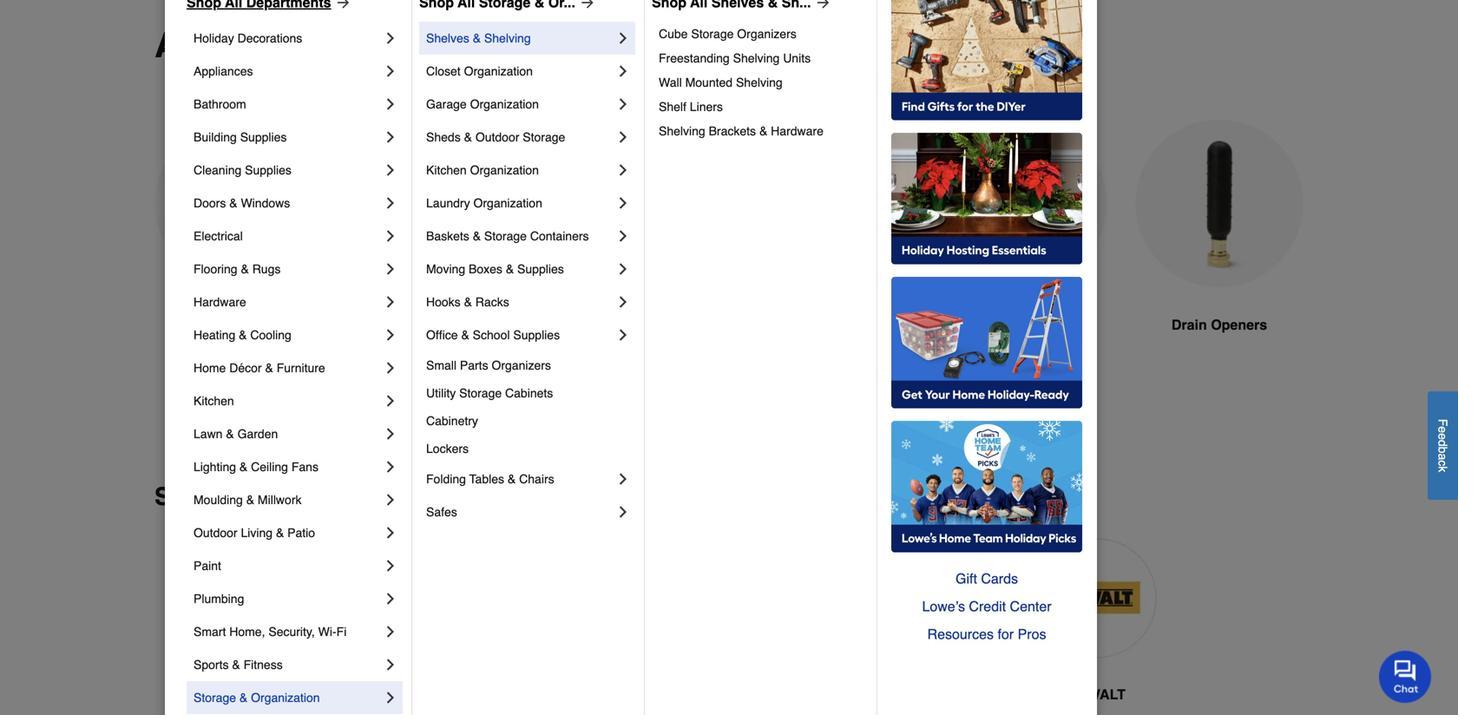 Task type: vqa. For each thing, say whether or not it's contained in the screenshot.
hvac
no



Task type: locate. For each thing, give the bounding box(es) containing it.
small parts organizers link
[[426, 352, 632, 379]]

orange drain snakes. image
[[939, 120, 1108, 288]]

f e e d b a c k
[[1436, 419, 1450, 472]]

outdoor living & patio
[[194, 526, 315, 540]]

building supplies
[[194, 130, 287, 144]]

kitchen organization
[[426, 163, 539, 177]]

wall mounted shelving
[[659, 76, 783, 89]]

wall mounted shelving link
[[659, 70, 864, 95]]

laundry organization link
[[426, 187, 615, 220]]

0 vertical spatial openers
[[585, 25, 726, 65]]

organization for kitchen organization
[[470, 163, 539, 177]]

e up d
[[1436, 426, 1450, 433]]

garden
[[237, 427, 278, 441]]

moving
[[426, 262, 465, 276]]

1 vertical spatial organizers
[[492, 358, 551, 372]]

kitchen up "laundry"
[[426, 163, 467, 177]]

0 horizontal spatial hardware
[[194, 295, 246, 309]]

wall
[[659, 76, 682, 89]]

freestanding shelving units link
[[659, 46, 864, 70]]

organization up garage organization
[[464, 64, 533, 78]]

outdoor
[[475, 130, 519, 144], [194, 526, 237, 540]]

organizers
[[737, 27, 797, 41], [492, 358, 551, 372]]

home décor & furniture
[[194, 361, 325, 375]]

smart home, security, wi-fi
[[194, 625, 347, 639]]

security,
[[269, 625, 315, 639]]

outdoor down garage organization
[[475, 130, 519, 144]]

chevron right image for moving boxes & supplies
[[615, 260, 632, 278]]

doors & windows link
[[194, 187, 382, 220]]

supplies inside "link"
[[517, 262, 564, 276]]

supplies up cleaning supplies
[[240, 130, 287, 144]]

freestanding
[[659, 51, 730, 65]]

0 horizontal spatial arrow right image
[[331, 0, 352, 11]]

supplies
[[240, 130, 287, 144], [245, 163, 292, 177], [517, 262, 564, 276], [513, 328, 560, 342]]

0 vertical spatial organizers
[[737, 27, 797, 41]]

fans
[[292, 460, 319, 474]]

chevron right image for outdoor living & patio
[[382, 524, 399, 542]]

lowe's credit center
[[922, 598, 1052, 615]]

storage up moving boxes & supplies
[[484, 229, 527, 243]]

drain openers link
[[1135, 120, 1304, 377]]

storage up freestanding
[[691, 27, 734, 41]]

arrow right image up plungers
[[331, 0, 352, 11]]

cube storage organizers
[[659, 27, 797, 41]]

supplies up small parts organizers link
[[513, 328, 560, 342]]

drain inside drain cleaners & chemicals
[[575, 317, 611, 333]]

hardware down shelf liners "link"
[[771, 124, 824, 138]]

organization down sheds & outdoor storage
[[470, 163, 539, 177]]

breadcrumb element
[[154, 0, 501, 26]]

a kobalt music wire drain hand auger. image
[[154, 120, 323, 288]]

augers for machine augers
[[441, 317, 488, 333]]

1 vertical spatial openers
[[1211, 317, 1267, 333]]

organizers up utility storage cabinets 'link'
[[492, 358, 551, 372]]

chevron right image
[[382, 30, 399, 47], [382, 62, 399, 80], [382, 95, 399, 113], [615, 95, 632, 113], [382, 128, 399, 146], [615, 128, 632, 146], [382, 227, 399, 245], [382, 260, 399, 278], [615, 260, 632, 278], [382, 326, 399, 344], [382, 359, 399, 377], [382, 392, 399, 410], [382, 425, 399, 443], [615, 503, 632, 521], [382, 590, 399, 608], [382, 623, 399, 641], [382, 689, 399, 707]]

snakes
[[1019, 317, 1067, 333]]

organization down 'sports & fitness' link at left bottom
[[251, 691, 320, 705]]

&
[[452, 25, 477, 65], [473, 31, 481, 45], [759, 124, 768, 138], [464, 130, 472, 144], [229, 196, 237, 210], [473, 229, 481, 243], [241, 262, 249, 276], [506, 262, 514, 276], [464, 295, 472, 309], [677, 317, 687, 333], [239, 328, 247, 342], [461, 328, 469, 342], [265, 361, 273, 375], [226, 427, 234, 441], [239, 460, 248, 474], [508, 472, 516, 486], [246, 493, 254, 507], [276, 526, 284, 540], [232, 658, 240, 672], [239, 691, 248, 705]]

utility storage cabinets
[[426, 386, 553, 400]]

supplies up windows
[[245, 163, 292, 177]]

heating & cooling
[[194, 328, 292, 342]]

cobra link
[[596, 539, 715, 715]]

chevron right image for home décor & furniture
[[382, 359, 399, 377]]

dewalt logo. image
[[1037, 539, 1157, 658]]

e up b
[[1436, 433, 1450, 440]]

containers
[[530, 229, 589, 243]]

heating
[[194, 328, 235, 342]]

arrow right image up the cube storage organizers link
[[811, 0, 832, 11]]

safes
[[426, 505, 457, 519]]

shelving up shelf liners "link"
[[736, 76, 783, 89]]

1 vertical spatial hardware
[[194, 295, 246, 309]]

1 vertical spatial kitchen
[[194, 394, 234, 408]]

organization for garage organization
[[470, 97, 539, 111]]

0 horizontal spatial organizers
[[492, 358, 551, 372]]

openers inside drain openers link
[[1211, 317, 1267, 333]]

organization
[[464, 64, 533, 78], [470, 97, 539, 111], [470, 163, 539, 177], [473, 196, 542, 210], [251, 691, 320, 705]]

2 e from the top
[[1436, 433, 1450, 440]]

holiday decorations
[[194, 31, 302, 45]]

zep link
[[302, 539, 421, 715]]

home,
[[229, 625, 265, 639]]

organization up sheds & outdoor storage
[[470, 97, 539, 111]]

augers inside the hand augers link
[[234, 317, 282, 333]]

1 horizontal spatial openers
[[1211, 317, 1267, 333]]

chevron right image for sheds & outdoor storage
[[615, 128, 632, 146]]

cube
[[659, 27, 688, 41]]

1 horizontal spatial kitchen
[[426, 163, 467, 177]]

storage up kitchen organization link
[[523, 130, 565, 144]]

millwork
[[258, 493, 302, 507]]

sports & fitness
[[194, 658, 283, 672]]

chevron right image for paint
[[382, 557, 399, 575]]

chevron right image
[[615, 30, 632, 47], [615, 62, 632, 80], [382, 161, 399, 179], [615, 161, 632, 179], [382, 194, 399, 212], [615, 194, 632, 212], [615, 227, 632, 245], [382, 293, 399, 311], [615, 293, 632, 311], [615, 326, 632, 344], [382, 458, 399, 476], [615, 470, 632, 488], [382, 491, 399, 509], [382, 524, 399, 542], [382, 557, 399, 575], [382, 656, 399, 674]]

chevron right image for holiday decorations
[[382, 30, 399, 47]]

liners
[[690, 100, 723, 114]]

rugs
[[252, 262, 281, 276]]

dewalt
[[1068, 687, 1126, 703]]

0 vertical spatial hardware
[[771, 124, 824, 138]]

sports & fitness link
[[194, 648, 382, 681]]

& inside "link"
[[276, 526, 284, 540]]

openers
[[585, 25, 726, 65], [1211, 317, 1267, 333]]

drain for drain snakes
[[979, 317, 1015, 333]]

0 horizontal spatial kitchen
[[194, 394, 234, 408]]

a yellow jug of drano commercial line drain cleaner. image
[[547, 120, 715, 288]]

storage inside sheds & outdoor storage link
[[523, 130, 565, 144]]

garage organization link
[[426, 88, 615, 121]]

1 horizontal spatial arrow right image
[[811, 0, 832, 11]]

outdoor down moulding
[[194, 526, 237, 540]]

electrical
[[194, 229, 243, 243]]

kitchen
[[426, 163, 467, 177], [194, 394, 234, 408]]

organizers up freestanding shelving units link
[[737, 27, 797, 41]]

1 arrow right image from the left
[[331, 0, 352, 11]]

a cobra rubber bladder with brass fitting. image
[[1135, 120, 1304, 288]]

chevron right image for bathroom
[[382, 95, 399, 113]]

kitchen for kitchen
[[194, 394, 234, 408]]

2 augers from the left
[[441, 317, 488, 333]]

chevron right image for smart home, security, wi-fi
[[382, 623, 399, 641]]

decorations
[[237, 31, 302, 45]]

hardware up hand
[[194, 295, 246, 309]]

1 horizontal spatial organizers
[[737, 27, 797, 41]]

1 vertical spatial outdoor
[[194, 526, 237, 540]]

supplies down containers
[[517, 262, 564, 276]]

drain cleaners & chemicals link
[[547, 120, 715, 398]]

chevron right image for kitchen
[[382, 392, 399, 410]]

moulding
[[194, 493, 243, 507]]

1 horizontal spatial augers
[[441, 317, 488, 333]]

cube storage organizers link
[[659, 22, 864, 46]]

garage
[[426, 97, 467, 111]]

0 horizontal spatial outdoor
[[194, 526, 237, 540]]

chevron right image for moulding & millwork
[[382, 491, 399, 509]]

augers
[[234, 317, 282, 333], [441, 317, 488, 333]]

storage down parts on the bottom
[[459, 386, 502, 400]]

kitchen organization link
[[426, 154, 615, 187]]

supplies inside 'link'
[[240, 130, 287, 144]]

1 e from the top
[[1436, 426, 1450, 433]]

chevron right image for sports & fitness
[[382, 656, 399, 674]]

organization up baskets & storage containers at the top left of page
[[473, 196, 542, 210]]

cleaners
[[614, 317, 673, 333]]

chevron right image for safes
[[615, 503, 632, 521]]

kitchen link
[[194, 385, 382, 417]]

drain for drain cleaners & chemicals
[[575, 317, 611, 333]]

moulding & millwork
[[194, 493, 302, 507]]

0 vertical spatial kitchen
[[426, 163, 467, 177]]

baskets & storage containers
[[426, 229, 589, 243]]

units
[[783, 51, 811, 65]]

e
[[1436, 426, 1450, 433], [1436, 433, 1450, 440]]

fitness
[[244, 658, 283, 672]]

holiday decorations link
[[194, 22, 382, 55]]

arrow right image
[[331, 0, 352, 11], [811, 0, 832, 11]]

1 horizontal spatial outdoor
[[475, 130, 519, 144]]

boxes
[[469, 262, 502, 276]]

f e e d b a c k button
[[1428, 391, 1458, 500]]

shelf liners link
[[659, 95, 864, 119]]

plumbing link
[[194, 582, 382, 615]]

1 horizontal spatial hardware
[[771, 124, 824, 138]]

closet
[[426, 64, 461, 78]]

lawn
[[194, 427, 223, 441]]

electrical link
[[194, 220, 382, 253]]

plungers
[[293, 25, 442, 65]]

0 vertical spatial outdoor
[[475, 130, 519, 144]]

resources for pros
[[927, 626, 1046, 642]]

furniture
[[277, 361, 325, 375]]

0 horizontal spatial augers
[[234, 317, 282, 333]]

chevron right image for storage & organization
[[382, 689, 399, 707]]

moving boxes & supplies
[[426, 262, 564, 276]]

augers inside machine augers link
[[441, 317, 488, 333]]

kitchen down home
[[194, 394, 234, 408]]

arrow right image
[[575, 0, 596, 11]]

storage down sports
[[194, 691, 236, 705]]

1 augers from the left
[[234, 317, 282, 333]]



Task type: describe. For each thing, give the bounding box(es) containing it.
doors & windows
[[194, 196, 290, 210]]

resources for pros link
[[891, 621, 1082, 648]]

chevron right image for doors & windows
[[382, 194, 399, 212]]

storage inside baskets & storage containers link
[[484, 229, 527, 243]]

parts
[[460, 358, 488, 372]]

chevron right image for hardware
[[382, 293, 399, 311]]

paint
[[194, 559, 221, 573]]

b
[[1436, 447, 1450, 453]]

small parts organizers
[[426, 358, 551, 372]]

chevron right image for hooks & racks
[[615, 293, 632, 311]]

resources
[[927, 626, 994, 642]]

shelf liners
[[659, 100, 723, 114]]

pros
[[1018, 626, 1046, 642]]

chevron right image for shelves & shelving
[[615, 30, 632, 47]]

chevron right image for folding tables & chairs
[[615, 470, 632, 488]]

sheds
[[426, 130, 461, 144]]

chevron right image for lighting & ceiling fans
[[382, 458, 399, 476]]

augers for hand augers
[[234, 317, 282, 333]]

storage inside utility storage cabinets 'link'
[[459, 386, 502, 400]]

doors
[[194, 196, 226, 210]]

shop by brand
[[154, 483, 327, 511]]

flooring
[[194, 262, 237, 276]]

baskets & storage containers link
[[426, 220, 615, 253]]

organization for closet organization
[[464, 64, 533, 78]]

lowe's
[[922, 598, 965, 615]]

chevron right image for office & school supplies
[[615, 326, 632, 344]]

sports
[[194, 658, 229, 672]]

shelves & shelving link
[[426, 22, 615, 55]]

2 arrow right image from the left
[[811, 0, 832, 11]]

chevron right image for appliances
[[382, 62, 399, 80]]

brackets
[[709, 124, 756, 138]]

ceiling
[[251, 460, 288, 474]]

shelving up closet organization link
[[484, 31, 531, 45]]

drain for drain openers
[[1172, 317, 1207, 333]]

racks
[[475, 295, 509, 309]]

chevron right image for cleaning supplies
[[382, 161, 399, 179]]

organizers for cube storage organizers
[[737, 27, 797, 41]]

d
[[1436, 440, 1450, 447]]

laundry organization
[[426, 196, 542, 210]]

hand augers link
[[154, 120, 323, 377]]

get your home holiday-ready. image
[[891, 277, 1082, 409]]

lockers
[[426, 442, 469, 456]]

cabinetry
[[426, 414, 478, 428]]

patio
[[287, 526, 315, 540]]

chevron right image for lawn & garden
[[382, 425, 399, 443]]

shelves & shelving
[[426, 31, 531, 45]]

find gifts for the diyer. image
[[891, 0, 1082, 121]]

storage inside the cube storage organizers link
[[691, 27, 734, 41]]

chevron right image for plumbing
[[382, 590, 399, 608]]

drain snakes
[[979, 317, 1067, 333]]

lighting
[[194, 460, 236, 474]]

by
[[222, 483, 250, 511]]

bathroom
[[194, 97, 246, 111]]

korky logo. image
[[890, 539, 1009, 658]]

living
[[241, 526, 273, 540]]

shelving brackets & hardware
[[659, 124, 824, 138]]

chemicals
[[596, 338, 666, 354]]

chevron right image for garage organization
[[615, 95, 632, 113]]

shop
[[154, 483, 215, 511]]

center
[[1010, 598, 1052, 615]]

brand
[[257, 483, 327, 511]]

k
[[1436, 466, 1450, 472]]

storage inside storage & organization "link"
[[194, 691, 236, 705]]

a
[[1436, 453, 1450, 460]]

& inside drain cleaners & chemicals
[[677, 317, 687, 333]]

décor
[[229, 361, 262, 375]]

hand
[[196, 317, 230, 333]]

lockers link
[[426, 435, 632, 463]]

lowe's credit center link
[[891, 593, 1082, 621]]

shelving down the cube storage organizers link
[[733, 51, 780, 65]]

folding tables & chairs link
[[426, 463, 615, 496]]

hooks & racks
[[426, 295, 509, 309]]

chevron right image for kitchen organization
[[615, 161, 632, 179]]

drain snakes link
[[939, 120, 1108, 377]]

storage & organization
[[194, 691, 320, 705]]

chevron right image for electrical
[[382, 227, 399, 245]]

bathroom link
[[194, 88, 382, 121]]

cleaning
[[194, 163, 242, 177]]

shelf
[[659, 100, 686, 114]]

appliances link
[[194, 55, 382, 88]]

gift cards
[[956, 571, 1018, 587]]

chevron right image for flooring & rugs
[[382, 260, 399, 278]]

garage organization
[[426, 97, 539, 111]]

f
[[1436, 419, 1450, 426]]

closet organization link
[[426, 55, 615, 88]]

organizers for small parts organizers
[[492, 358, 551, 372]]

augers,
[[154, 25, 284, 65]]

flooring & rugs link
[[194, 253, 382, 286]]

kitchen for kitchen organization
[[426, 163, 467, 177]]

organization inside "link"
[[251, 691, 320, 705]]

hardware link
[[194, 286, 382, 319]]

mounted
[[685, 76, 733, 89]]

folding
[[426, 472, 466, 486]]

wi-
[[318, 625, 336, 639]]

0 horizontal spatial openers
[[585, 25, 726, 65]]

cards
[[981, 571, 1018, 587]]

lawn & garden link
[[194, 417, 382, 450]]

cobra logo. image
[[596, 539, 715, 658]]

cleaning supplies
[[194, 163, 292, 177]]

moving boxes & supplies link
[[426, 253, 615, 286]]

sheds & outdoor storage
[[426, 130, 565, 144]]

cabinets
[[505, 386, 553, 400]]

hooks & racks link
[[426, 286, 615, 319]]

cooling
[[250, 328, 292, 342]]

home
[[194, 361, 226, 375]]

gift cards link
[[891, 565, 1082, 593]]

office
[[426, 328, 458, 342]]

organization for laundry organization
[[473, 196, 542, 210]]

zep logo. image
[[302, 539, 421, 658]]

shelving down shelf liners at the left of the page
[[659, 124, 705, 138]]

smart
[[194, 625, 226, 639]]

augers, plungers & drain openers
[[154, 25, 726, 65]]

a black rubber plunger. image
[[743, 120, 911, 289]]

chevron right image for baskets & storage containers
[[615, 227, 632, 245]]

shelving brackets & hardware link
[[659, 119, 864, 143]]

lowe's home team holiday picks. image
[[891, 421, 1082, 553]]

chevron right image for heating & cooling
[[382, 326, 399, 344]]

a brass craft music wire machine auger. image
[[351, 120, 519, 289]]

office & school supplies
[[426, 328, 560, 342]]

small
[[426, 358, 457, 372]]

outdoor inside "link"
[[194, 526, 237, 540]]

chevron right image for building supplies
[[382, 128, 399, 146]]

windows
[[241, 196, 290, 210]]

chevron right image for laundry organization
[[615, 194, 632, 212]]

holiday hosting essentials. image
[[891, 133, 1082, 265]]

cleaning supplies link
[[194, 154, 382, 187]]

chat invite button image
[[1379, 650, 1432, 703]]

heating & cooling link
[[194, 319, 382, 352]]

chevron right image for closet organization
[[615, 62, 632, 80]]

gift
[[956, 571, 977, 587]]



